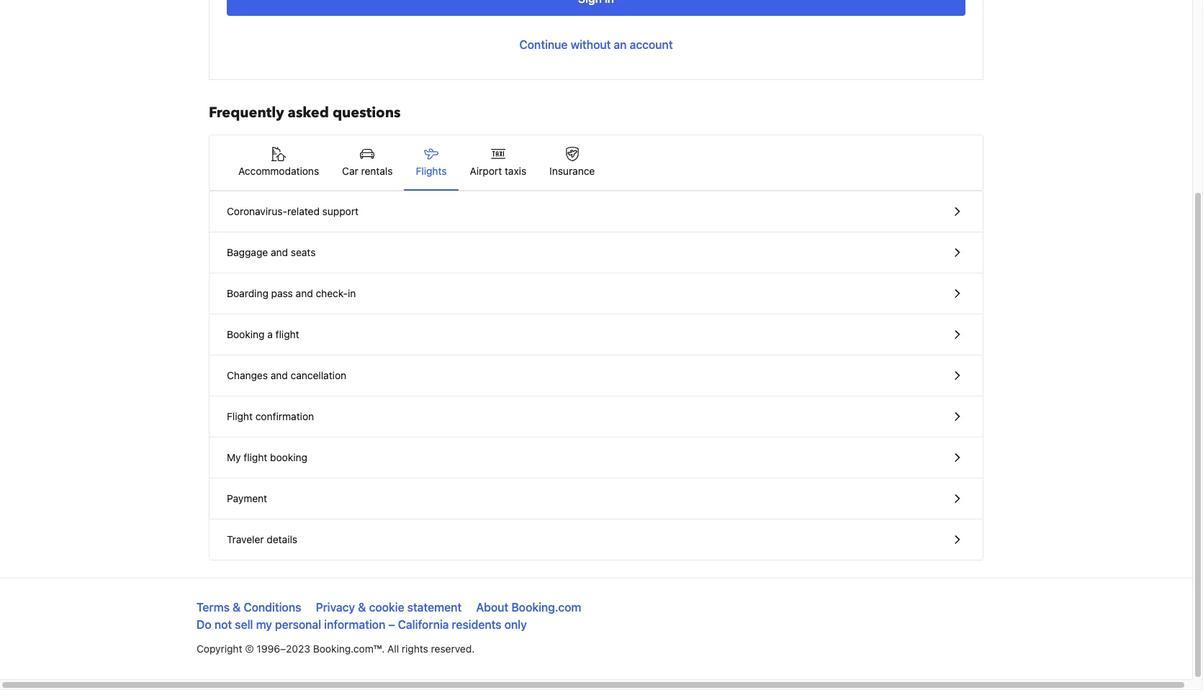 Task type: vqa. For each thing, say whether or not it's contained in the screenshot.
INSURANCE
yes



Task type: describe. For each thing, give the bounding box(es) containing it.
©
[[245, 643, 254, 656]]

boarding pass and check-in
[[227, 287, 356, 300]]

flights
[[416, 165, 447, 177]]

–
[[389, 619, 395, 632]]

accommodations
[[238, 165, 319, 177]]

my flight booking
[[227, 452, 308, 464]]

copyright
[[197, 643, 242, 656]]

airport taxis button
[[459, 135, 538, 190]]

questions
[[333, 103, 401, 122]]

accommodations button
[[227, 135, 331, 190]]

changes and cancellation button
[[210, 356, 983, 397]]

my
[[256, 619, 272, 632]]

about
[[476, 601, 509, 614]]

only
[[505, 619, 527, 632]]

an
[[614, 38, 627, 51]]

continue
[[520, 38, 568, 51]]

traveler details
[[227, 534, 298, 546]]

booking a flight button
[[210, 315, 983, 356]]

all
[[388, 643, 399, 656]]

frequently asked questions
[[209, 103, 401, 122]]

do
[[197, 619, 212, 632]]

changes and cancellation
[[227, 370, 347, 382]]

pass
[[271, 287, 293, 300]]

confirmation
[[256, 411, 314, 423]]

payment
[[227, 493, 267, 505]]

support
[[322, 205, 359, 218]]

and for seats
[[271, 246, 288, 259]]

about booking.com link
[[476, 601, 582, 614]]

tab list containing accommodations
[[210, 135, 983, 192]]

reserved.
[[431, 643, 475, 656]]

flight
[[227, 411, 253, 423]]

taxis
[[505, 165, 527, 177]]

my flight booking button
[[210, 438, 983, 479]]

asked
[[288, 103, 329, 122]]

coronavirus-
[[227, 205, 287, 218]]

personal
[[275, 619, 321, 632]]

airport taxis
[[470, 165, 527, 177]]

baggage and seats button
[[210, 233, 983, 274]]

flight inside button
[[244, 452, 267, 464]]

california
[[398, 619, 449, 632]]

booking
[[227, 328, 265, 341]]

frequently
[[209, 103, 284, 122]]



Task type: locate. For each thing, give the bounding box(es) containing it.
0 horizontal spatial flight
[[244, 452, 267, 464]]

not
[[215, 619, 232, 632]]

and
[[271, 246, 288, 259], [296, 287, 313, 300], [271, 370, 288, 382]]

insurance
[[550, 165, 595, 177]]

details
[[267, 534, 298, 546]]

booking a flight
[[227, 328, 299, 341]]

conditions
[[244, 601, 301, 614]]

1 vertical spatial and
[[296, 287, 313, 300]]

terms & conditions
[[197, 601, 301, 614]]

2 vertical spatial and
[[271, 370, 288, 382]]

my
[[227, 452, 241, 464]]

check-
[[316, 287, 348, 300]]

0 horizontal spatial &
[[233, 601, 241, 614]]

traveler details button
[[210, 520, 983, 560]]

privacy & cookie statement
[[316, 601, 462, 614]]

baggage and seats
[[227, 246, 316, 259]]

do not sell my personal information – california residents only link
[[197, 619, 527, 632]]

1 horizontal spatial flight
[[276, 328, 299, 341]]

account
[[630, 38, 673, 51]]

&
[[233, 601, 241, 614], [358, 601, 366, 614]]

flight inside 'button'
[[276, 328, 299, 341]]

and for cancellation
[[271, 370, 288, 382]]

booking.com™.
[[313, 643, 385, 656]]

1996–2023
[[257, 643, 310, 656]]

changes
[[227, 370, 268, 382]]

rights
[[402, 643, 429, 656]]

and right changes
[[271, 370, 288, 382]]

& up do not sell my personal information – california residents only link at the left of the page
[[358, 601, 366, 614]]

flight confirmation button
[[210, 397, 983, 438]]

terms & conditions link
[[197, 601, 301, 614]]

booking
[[270, 452, 308, 464]]

privacy & cookie statement link
[[316, 601, 462, 614]]

airport
[[470, 165, 502, 177]]

car rentals button
[[331, 135, 404, 190]]

continue without an account
[[520, 38, 673, 51]]

traveler
[[227, 534, 264, 546]]

2 & from the left
[[358, 601, 366, 614]]

continue without an account button
[[227, 27, 966, 62]]

& for privacy
[[358, 601, 366, 614]]

flight right a
[[276, 328, 299, 341]]

baggage
[[227, 246, 268, 259]]

boarding pass and check-in button
[[210, 274, 983, 315]]

car rentals
[[342, 165, 393, 177]]

coronavirus-related support
[[227, 205, 359, 218]]

0 vertical spatial and
[[271, 246, 288, 259]]

and left seats
[[271, 246, 288, 259]]

boarding
[[227, 287, 269, 300]]

sell
[[235, 619, 253, 632]]

and right pass
[[296, 287, 313, 300]]

seats
[[291, 246, 316, 259]]

privacy
[[316, 601, 355, 614]]

flight
[[276, 328, 299, 341], [244, 452, 267, 464]]

& for terms
[[233, 601, 241, 614]]

in
[[348, 287, 356, 300]]

statement
[[407, 601, 462, 614]]

0 vertical spatial flight
[[276, 328, 299, 341]]

car
[[342, 165, 359, 177]]

cookie
[[369, 601, 405, 614]]

flight right my
[[244, 452, 267, 464]]

information
[[324, 619, 386, 632]]

flight confirmation
[[227, 411, 314, 423]]

rentals
[[361, 165, 393, 177]]

flights button
[[404, 135, 459, 190]]

1 & from the left
[[233, 601, 241, 614]]

cancellation
[[291, 370, 347, 382]]

coronavirus-related support button
[[210, 192, 983, 233]]

about booking.com do not sell my personal information – california residents only
[[197, 601, 582, 632]]

without
[[571, 38, 611, 51]]

a
[[267, 328, 273, 341]]

payment button
[[210, 479, 983, 520]]

terms
[[197, 601, 230, 614]]

residents
[[452, 619, 502, 632]]

related
[[287, 205, 320, 218]]

1 horizontal spatial &
[[358, 601, 366, 614]]

1 vertical spatial flight
[[244, 452, 267, 464]]

booking.com
[[512, 601, 582, 614]]

insurance button
[[538, 135, 607, 190]]

copyright © 1996–2023 booking.com™. all rights reserved.
[[197, 643, 475, 656]]

tab list
[[210, 135, 983, 192]]

& up sell on the bottom left
[[233, 601, 241, 614]]



